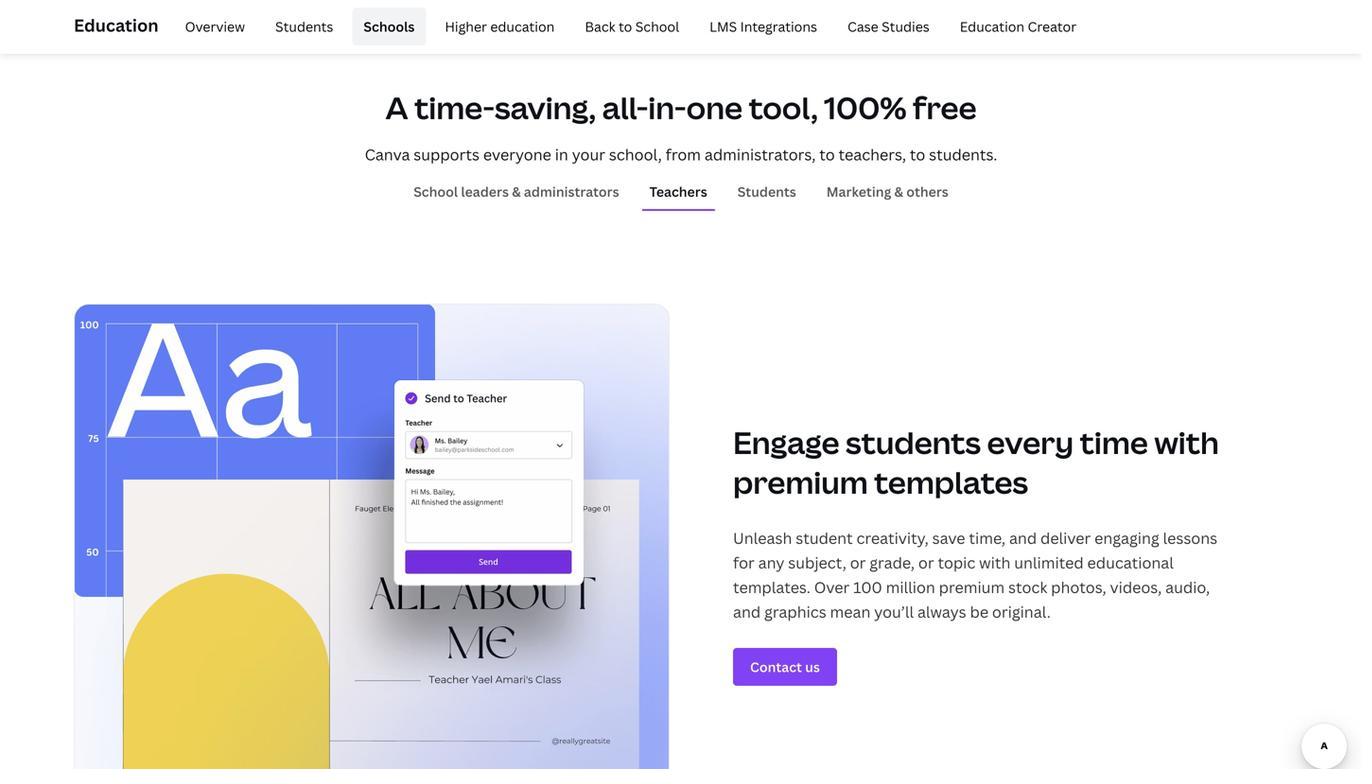 Task type: vqa. For each thing, say whether or not it's contained in the screenshot.
the bottom Print
no



Task type: describe. For each thing, give the bounding box(es) containing it.
save
[[932, 528, 965, 548]]

school leaders & administrators button
[[406, 174, 627, 209]]

back to school link
[[574, 8, 691, 45]]

every
[[987, 422, 1074, 463]]

tool,
[[749, 87, 818, 128]]

everyone
[[483, 144, 551, 165]]

lms integrations link
[[698, 8, 829, 45]]

case studies
[[848, 18, 930, 35]]

education creator
[[960, 18, 1077, 35]]

menu bar containing overview
[[166, 8, 1088, 45]]

always
[[918, 602, 967, 622]]

1 or from the left
[[850, 553, 866, 573]]

in-
[[648, 87, 686, 128]]

engage
[[733, 422, 840, 463]]

audio,
[[1166, 577, 1210, 598]]

100%
[[824, 87, 907, 128]]

education creator link
[[949, 8, 1088, 45]]

time,
[[969, 528, 1006, 548]]

education for education creator
[[960, 18, 1025, 35]]

others
[[907, 183, 949, 201]]

unleash student creativity, save time, and deliver engaging lessons for any subject, or grade, or topic with unlimited educational templates. over 100 million premium stock photos, videos, audio, and graphics mean you'll always be original.
[[733, 528, 1218, 622]]

administrators
[[524, 183, 619, 201]]

teachers,
[[839, 144, 906, 165]]

any
[[758, 553, 785, 573]]

for
[[733, 553, 755, 573]]

integrations
[[740, 18, 817, 35]]

marketing & others button
[[819, 174, 956, 209]]

time-
[[414, 87, 495, 128]]

higher education link
[[434, 8, 566, 45]]

unleash
[[733, 528, 792, 548]]

templates
[[874, 462, 1028, 503]]

education for education
[[74, 14, 159, 37]]

2 or from the left
[[919, 553, 934, 573]]

a time-saving, all-in-one tool, 100% free
[[385, 87, 977, 128]]

students
[[846, 422, 981, 463]]

students inside menu bar
[[275, 18, 333, 35]]

administrators,
[[705, 144, 816, 165]]

you'll
[[874, 602, 914, 622]]

student
[[796, 528, 853, 548]]

case
[[848, 18, 879, 35]]

students inside "button"
[[738, 183, 796, 201]]

premium inside "engage students every time with premium templates"
[[733, 462, 868, 503]]

topic
[[938, 553, 976, 573]]

lessons
[[1163, 528, 1218, 548]]

students button
[[730, 174, 804, 209]]

million
[[886, 577, 935, 598]]

with inside unleash student creativity, save time, and deliver engaging lessons for any subject, or grade, or topic with unlimited educational templates. over 100 million premium stock photos, videos, audio, and graphics mean you'll always be original.
[[979, 553, 1011, 573]]

deliver
[[1041, 528, 1091, 548]]

time
[[1080, 422, 1148, 463]]

students.
[[929, 144, 998, 165]]

canva supports everyone in your school, from administrators, to teachers, to students.
[[365, 144, 998, 165]]

from
[[666, 144, 701, 165]]

a
[[385, 87, 408, 128]]



Task type: locate. For each thing, give the bounding box(es) containing it.
or up "100"
[[850, 553, 866, 573]]

with right time
[[1154, 422, 1219, 463]]

0 horizontal spatial &
[[512, 183, 521, 201]]

in
[[555, 144, 568, 165]]

1 horizontal spatial premium
[[939, 577, 1005, 598]]

to left "teachers," on the top right of page
[[820, 144, 835, 165]]

1 vertical spatial school
[[414, 183, 458, 201]]

photos,
[[1051, 577, 1107, 598]]

teachers button
[[642, 174, 715, 209]]

& right leaders
[[512, 183, 521, 201]]

students
[[275, 18, 333, 35], [738, 183, 796, 201]]

free
[[913, 87, 977, 128]]

to inside menu bar
[[619, 18, 632, 35]]

over
[[814, 577, 850, 598]]

school
[[635, 18, 679, 35], [414, 183, 458, 201]]

school right back
[[635, 18, 679, 35]]

with down time,
[[979, 553, 1011, 573]]

unlimited
[[1014, 553, 1084, 573]]

your
[[572, 144, 605, 165]]

1 horizontal spatial students
[[738, 183, 796, 201]]

1 horizontal spatial to
[[820, 144, 835, 165]]

be
[[970, 602, 989, 622]]

1 & from the left
[[512, 183, 521, 201]]

one
[[686, 87, 743, 128]]

supports
[[414, 144, 480, 165]]

marketing
[[827, 183, 891, 201]]

saving,
[[495, 87, 596, 128]]

premium
[[733, 462, 868, 503], [939, 577, 1005, 598]]

templates.
[[733, 577, 811, 598]]

0 horizontal spatial with
[[979, 553, 1011, 573]]

2 horizontal spatial to
[[910, 144, 925, 165]]

overview link
[[174, 8, 256, 45]]

all-
[[602, 87, 648, 128]]

& inside button
[[895, 183, 903, 201]]

1 vertical spatial with
[[979, 553, 1011, 573]]

or up 'million'
[[919, 553, 934, 573]]

0 horizontal spatial school
[[414, 183, 458, 201]]

schools link
[[352, 8, 426, 45]]

menu bar
[[166, 8, 1088, 45]]

1 horizontal spatial or
[[919, 553, 934, 573]]

1 horizontal spatial and
[[1009, 528, 1037, 548]]

0 horizontal spatial and
[[733, 602, 761, 622]]

0 horizontal spatial or
[[850, 553, 866, 573]]

mean
[[830, 602, 871, 622]]

0 horizontal spatial students
[[275, 18, 333, 35]]

education
[[74, 14, 159, 37], [960, 18, 1025, 35]]

2 & from the left
[[895, 183, 903, 201]]

engage students every time with premium templates
[[733, 422, 1219, 503]]

premium up be
[[939, 577, 1005, 598]]

premium inside unleash student creativity, save time, and deliver engaging lessons for any subject, or grade, or topic with unlimited educational templates. over 100 million premium stock photos, videos, audio, and graphics mean you'll always be original.
[[939, 577, 1005, 598]]

students down administrators,
[[738, 183, 796, 201]]

1 vertical spatial and
[[733, 602, 761, 622]]

0 vertical spatial premium
[[733, 462, 868, 503]]

education
[[490, 18, 555, 35]]

& inside button
[[512, 183, 521, 201]]

and
[[1009, 528, 1037, 548], [733, 602, 761, 622]]

teachers
[[650, 183, 707, 201]]

0 vertical spatial with
[[1154, 422, 1219, 463]]

education inside 'education creator' link
[[960, 18, 1025, 35]]

or
[[850, 553, 866, 573], [919, 553, 934, 573]]

to right back
[[619, 18, 632, 35]]

& left others
[[895, 183, 903, 201]]

lms integrations
[[710, 18, 817, 35]]

case studies link
[[836, 8, 941, 45]]

marketing & others
[[827, 183, 949, 201]]

0 horizontal spatial to
[[619, 18, 632, 35]]

creativity,
[[857, 528, 929, 548]]

1 horizontal spatial school
[[635, 18, 679, 35]]

stock
[[1009, 577, 1048, 598]]

student sending work they completed to a teacher for review image
[[74, 304, 670, 769]]

school down supports
[[414, 183, 458, 201]]

studies
[[882, 18, 930, 35]]

creator
[[1028, 18, 1077, 35]]

canva
[[365, 144, 410, 165]]

graphics
[[764, 602, 827, 622]]

back
[[585, 18, 615, 35]]

original.
[[992, 602, 1051, 622]]

and up unlimited
[[1009, 528, 1037, 548]]

higher education
[[445, 18, 555, 35]]

students left the schools in the left top of the page
[[275, 18, 333, 35]]

0 vertical spatial school
[[635, 18, 679, 35]]

with inside "engage students every time with premium templates"
[[1154, 422, 1219, 463]]

higher
[[445, 18, 487, 35]]

school,
[[609, 144, 662, 165]]

to
[[619, 18, 632, 35], [820, 144, 835, 165], [910, 144, 925, 165]]

1 horizontal spatial &
[[895, 183, 903, 201]]

0 horizontal spatial education
[[74, 14, 159, 37]]

1 horizontal spatial with
[[1154, 422, 1219, 463]]

videos,
[[1110, 577, 1162, 598]]

school leaders & administrators
[[414, 183, 619, 201]]

overview
[[185, 18, 245, 35]]

engaging
[[1095, 528, 1160, 548]]

subject,
[[788, 553, 847, 573]]

educational
[[1088, 553, 1174, 573]]

lms
[[710, 18, 737, 35]]

to up others
[[910, 144, 925, 165]]

&
[[512, 183, 521, 201], [895, 183, 903, 201]]

students link
[[264, 8, 345, 45]]

0 vertical spatial students
[[275, 18, 333, 35]]

school inside button
[[414, 183, 458, 201]]

school inside menu bar
[[635, 18, 679, 35]]

100
[[853, 577, 882, 598]]

1 vertical spatial students
[[738, 183, 796, 201]]

back to school
[[585, 18, 679, 35]]

with
[[1154, 422, 1219, 463], [979, 553, 1011, 573]]

1 vertical spatial premium
[[939, 577, 1005, 598]]

grade,
[[870, 553, 915, 573]]

schools
[[364, 18, 415, 35]]

0 vertical spatial and
[[1009, 528, 1037, 548]]

1 horizontal spatial education
[[960, 18, 1025, 35]]

0 horizontal spatial premium
[[733, 462, 868, 503]]

and down the templates.
[[733, 602, 761, 622]]

leaders
[[461, 183, 509, 201]]

premium up 'student'
[[733, 462, 868, 503]]



